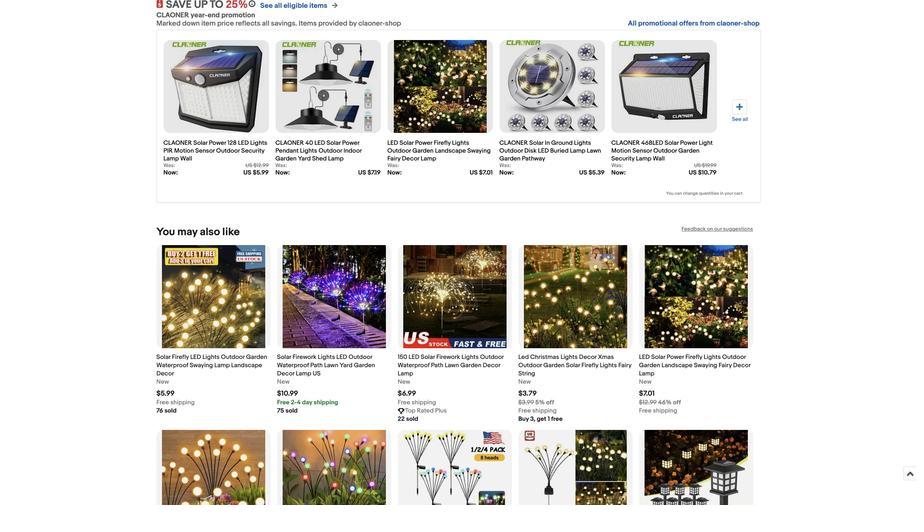 Task type: describe. For each thing, give the bounding box(es) containing it.
shipping inside led christmas lights decor xmas outdoor garden solar firefly lights fairy string new $3.79 $3.99 5% off free shipping buy 3, get 1 free
[[532, 407, 557, 415]]

swaying for led solar power firefly lights outdoor garden landscape swaying fairy decor lamp was:
[[467, 147, 491, 155]]

marked
[[156, 19, 181, 28]]

$3.99
[[518, 399, 534, 407]]

all promotional offers from claoner-shop link
[[628, 19, 760, 28]]

year-
[[191, 11, 208, 19]]

decor for free
[[483, 362, 500, 370]]

all for see all
[[743, 116, 748, 123]]

lawn inside 'claoner solar in ground lights outdoor disk led buried lamp lawn garden pathway was:'
[[587, 147, 601, 155]]

led inside led solar power firefly lights outdoor garden landscape swaying fairy decor lamp new $7.01 $12.99 46% off free shipping
[[639, 354, 650, 362]]

sold inside solar firefly led lights outdoor garden waterproof swaying lamp landscape decor new $5.99 free shipping 76 sold
[[164, 407, 177, 415]]

in
[[720, 191, 724, 196]]

lights inside solar firefly led lights outdoor garden waterproof swaying lamp landscape decor new $5.99 free shipping 76 sold
[[202, 354, 220, 362]]

free inside led solar power firefly lights outdoor garden landscape swaying fairy decor lamp new $7.01 $12.99 46% off free shipping
[[639, 407, 652, 415]]

led inside claoner solar power 128 led lights pir motion sensor outdoor security lamp wall
[[238, 139, 249, 147]]

150 led solar firework lights outdoor waterproof path lawn garden decor lamp new $6.99 free shipping
[[398, 354, 504, 407]]

claoner 40 led solar power pendant lights outdoor indoor garden yard shed lamp was:
[[275, 139, 362, 169]]

off for $3.79
[[546, 399, 554, 407]]

free inside solar firefly led lights outdoor garden waterproof swaying lamp landscape decor new $5.99 free shipping 76 sold
[[156, 399, 169, 407]]

led inside 'claoner solar in ground lights outdoor disk led buried lamp lawn garden pathway was:'
[[538, 147, 549, 155]]

swaying inside solar firefly led lights outdoor garden waterproof swaying lamp landscape decor new $5.99 free shipping 76 sold
[[190, 362, 213, 370]]

item
[[201, 19, 216, 28]]

down
[[182, 19, 200, 28]]

lights inside solar firework lights led outdoor waterproof path lawn yard garden decor lamp us new $10.99 free 2-4 day shipping 75 sold
[[318, 354, 335, 362]]

you can change quantities in your cart.
[[666, 191, 744, 196]]

firefly inside led solar power firefly lights outdoor garden landscape swaying fairy decor lamp was:
[[434, 139, 451, 147]]

us for us $5.99
[[243, 169, 251, 177]]

firefly inside led christmas lights decor xmas outdoor garden solar firefly lights fairy string new $3.79 $3.99 5% off free shipping buy 3, get 1 free
[[581, 362, 598, 370]]

Free 2-4 day shipping text field
[[277, 399, 338, 407]]

Free shipping text field
[[156, 399, 195, 407]]

garden inside led christmas lights decor xmas outdoor garden solar firefly lights fairy string new $3.79 $3.99 5% off free shipping buy 3, get 1 free
[[543, 362, 565, 370]]

0 horizontal spatial $12.99
[[254, 162, 269, 169]]

free inside led christmas lights decor xmas outdoor garden solar firefly lights fairy string new $3.79 $3.99 5% off free shipping buy 3, get 1 free
[[518, 407, 531, 415]]

free shipping text field for $7.01
[[639, 407, 677, 416]]

outdoor inside led christmas lights decor xmas outdoor garden solar firefly lights fairy string new $3.79 $3.99 5% off free shipping buy 3, get 1 free
[[518, 362, 542, 370]]

3,
[[530, 416, 535, 424]]

1
[[548, 416, 550, 424]]

new for $7.01
[[639, 379, 652, 386]]

decor for $10.99
[[277, 370, 294, 378]]

xmas
[[598, 354, 614, 362]]

garden inside claoner 468led solar power light motion sensor outdoor garden security lamp wall
[[678, 147, 700, 155]]

sensor inside claoner 468led solar power light motion sensor outdoor garden security lamp wall
[[632, 147, 652, 155]]

us $5.39
[[579, 169, 605, 177]]

outdoor inside claoner 468led solar power light motion sensor outdoor garden security lamp wall
[[653, 147, 677, 155]]

claoner solar power 128 led lights pir motion sensor outdoor security lamp wall link
[[163, 135, 269, 163]]

46%
[[658, 399, 672, 407]]

outdoor inside 150 led solar firework lights outdoor waterproof path lawn garden decor lamp new $6.99 free shipping
[[480, 354, 504, 362]]

us for us $7.01
[[470, 169, 478, 177]]

power for led solar power firefly lights outdoor garden landscape swaying fairy decor lamp new $7.01 $12.99 46% off free shipping
[[667, 354, 684, 362]]

outdoor inside solar firefly led lights outdoor garden waterproof swaying lamp landscape decor new $5.99 free shipping 76 sold
[[221, 354, 245, 362]]

$12.99 inside led solar power firefly lights outdoor garden landscape swaying fairy decor lamp new $7.01 $12.99 46% off free shipping
[[639, 399, 657, 407]]

$3.79
[[518, 390, 537, 398]]

76 sold text field
[[156, 407, 177, 416]]

savings.
[[271, 19, 297, 28]]

us inside solar firework lights led outdoor waterproof path lawn yard garden decor lamp us new $10.99 free 2-4 day shipping 75 sold
[[313, 370, 321, 378]]

free inside solar firework lights led outdoor waterproof path lawn yard garden decor lamp us new $10.99 free 2-4 day shipping 75 sold
[[277, 399, 290, 407]]

shop inside claoner year-end promotion marked down item price reflects all savings. items provided by claoner-shop
[[385, 19, 401, 28]]

firework inside solar firework lights led outdoor waterproof path lawn yard garden decor lamp us new $10.99 free 2-4 day shipping 75 sold
[[293, 354, 316, 362]]

power for led solar power firefly lights outdoor garden landscape swaying fairy decor lamp was:
[[415, 139, 432, 147]]

claoner solar in ground lights outdoor disk led buried lamp lawn garden pathway link
[[499, 135, 605, 163]]

40
[[305, 139, 313, 147]]

end
[[208, 11, 220, 19]]

$19.99
[[702, 162, 717, 169]]

2-
[[291, 399, 297, 407]]

motion inside claoner 468led solar power light motion sensor outdoor garden security lamp wall
[[611, 147, 631, 155]]

see all eligible items
[[260, 2, 327, 10]]

led inside solar firework lights led outdoor waterproof path lawn yard garden decor lamp us new $10.99 free 2-4 day shipping 75 sold
[[336, 354, 347, 362]]

indoor
[[344, 147, 362, 155]]

feedback
[[682, 226, 706, 233]]

us for us $10.79
[[689, 169, 697, 177]]

75 sold text field
[[277, 407, 298, 416]]

see all
[[732, 116, 748, 123]]

landscape for led solar power firefly lights outdoor garden landscape swaying fairy decor lamp new $7.01 $12.99 46% off free shipping
[[662, 362, 693, 370]]

on
[[707, 226, 713, 233]]

lights inside 'claoner solar in ground lights outdoor disk led buried lamp lawn garden pathway was:'
[[574, 139, 591, 147]]

security inside claoner solar power 128 led lights pir motion sensor outdoor security lamp wall
[[241, 147, 264, 155]]

pir
[[163, 147, 173, 155]]

eligible
[[284, 2, 308, 10]]

power inside claoner 40 led solar power pendant lights outdoor indoor garden yard shed lamp was:
[[342, 139, 359, 147]]

us for us $19.99
[[694, 162, 701, 169]]

solar inside solar firework lights led outdoor waterproof path lawn yard garden decor lamp us new $10.99 free 2-4 day shipping 75 sold
[[277, 354, 291, 362]]

offers
[[679, 19, 698, 28]]

all promotional offers from claoner-shop
[[628, 19, 760, 28]]

us $7.19
[[358, 169, 381, 177]]

led inside led solar power firefly lights outdoor garden landscape swaying fairy decor lamp was:
[[387, 139, 398, 147]]

items
[[299, 19, 317, 28]]

us $5.99
[[243, 169, 269, 177]]

lawn inside 150 led solar firework lights outdoor waterproof path lawn garden decor lamp new $6.99 free shipping
[[445, 362, 459, 370]]

lamp inside led solar power firefly lights outdoor garden landscape swaying fairy decor lamp was:
[[421, 155, 436, 163]]

previous price $12.99 46% off text field
[[639, 399, 681, 407]]

claoner- inside claoner year-end promotion marked down item price reflects all savings. items provided by claoner-shop
[[358, 19, 385, 28]]

garden inside led solar power firefly lights outdoor garden landscape swaying fairy decor lamp new $7.01 $12.99 46% off free shipping
[[639, 362, 660, 370]]

lamp inside claoner solar power 128 led lights pir motion sensor outdoor security lamp wall
[[163, 155, 179, 163]]

all
[[628, 19, 637, 28]]

off for $7.01
[[673, 399, 681, 407]]

shipping inside solar firefly led lights outdoor garden waterproof swaying lamp landscape decor new $5.99 free shipping 76 sold
[[170, 399, 195, 407]]

day
[[302, 399, 312, 407]]

lights inside led solar power firefly lights outdoor garden landscape swaying fairy decor lamp was:
[[452, 139, 469, 147]]

solar inside claoner 40 led solar power pendant lights outdoor indoor garden yard shed lamp was:
[[327, 139, 341, 147]]

shed
[[312, 155, 327, 163]]

claoner 468led solar power light motion sensor outdoor garden security lamp wall link
[[611, 135, 717, 163]]

new inside solar firework lights led outdoor waterproof path lawn yard garden decor lamp us new $10.99 free 2-4 day shipping 75 sold
[[277, 379, 290, 386]]

garden inside led solar power firefly lights outdoor garden landscape swaying fairy decor lamp was:
[[412, 147, 434, 155]]

from
[[700, 19, 715, 28]]

$7.01 inside led solar power firefly lights outdoor garden landscape swaying fairy decor lamp new $7.01 $12.99 46% off free shipping
[[639, 390, 655, 398]]

rated
[[417, 407, 434, 415]]

string
[[518, 370, 535, 378]]

top
[[405, 407, 415, 415]]

your
[[725, 191, 733, 196]]

change
[[683, 191, 698, 196]]

light
[[699, 139, 713, 147]]

plus
[[435, 407, 447, 415]]

solar inside 150 led solar firework lights outdoor waterproof path lawn garden decor lamp new $6.99 free shipping
[[421, 354, 435, 362]]

claoner for claoner solar in ground lights outdoor disk led buried lamp lawn garden pathway was:
[[499, 139, 528, 147]]

buy
[[518, 416, 529, 424]]

$6.99 text field
[[398, 390, 416, 398]]

$10.99 text field
[[277, 390, 298, 398]]

yard inside solar firework lights led outdoor waterproof path lawn yard garden decor lamp us new $10.99 free 2-4 day shipping 75 sold
[[340, 362, 352, 370]]

sold inside text box
[[406, 416, 418, 424]]

lamp inside solar firework lights led outdoor waterproof path lawn yard garden decor lamp us new $10.99 free 2-4 day shipping 75 sold
[[296, 370, 311, 378]]

led solar power firefly lights outdoor garden landscape swaying fairy decor lamp was:
[[387, 139, 491, 169]]

now: for claoner 468led solar power light motion sensor outdoor garden security lamp wall
[[611, 169, 626, 177]]

solar inside led solar power firefly lights outdoor garden landscape swaying fairy decor lamp new $7.01 $12.99 46% off free shipping
[[651, 354, 665, 362]]

promotion
[[221, 11, 255, 19]]

1 was: from the left
[[163, 162, 175, 169]]

now: for claoner 40 led solar power pendant lights outdoor indoor garden yard shed lamp
[[275, 169, 290, 177]]

claoner for claoner 40 led solar power pendant lights outdoor indoor garden yard shed lamp was:
[[275, 139, 304, 147]]

promotional
[[638, 19, 678, 28]]

get
[[537, 416, 546, 424]]

Buy 3, get 1 free text field
[[518, 416, 563, 424]]

wall inside claoner solar power 128 led lights pir motion sensor outdoor security lamp wall
[[180, 155, 192, 163]]

led christmas lights decor xmas outdoor garden solar firefly lights fairy string new $3.79 $3.99 5% off free shipping buy 3, get 1 free
[[518, 354, 632, 424]]

lamp inside led solar power firefly lights outdoor garden landscape swaying fairy decor lamp new $7.01 $12.99 46% off free shipping
[[639, 370, 654, 378]]

free shipping text field for $3.79
[[518, 407, 557, 416]]

$3.79 text field
[[518, 390, 537, 398]]

power for claoner solar power 128 led lights pir motion sensor outdoor security lamp wall
[[209, 139, 226, 147]]

outdoor inside 'claoner solar in ground lights outdoor disk led buried lamp lawn garden pathway was:'
[[499, 147, 523, 155]]

lights inside claoner 40 led solar power pendant lights outdoor indoor garden yard shed lamp was:
[[300, 147, 317, 155]]

us $19.99
[[694, 162, 717, 169]]

outdoor inside claoner solar power 128 led lights pir motion sensor outdoor security lamp wall
[[216, 147, 240, 155]]

provided
[[318, 19, 347, 28]]

lamp inside 'claoner solar in ground lights outdoor disk led buried lamp lawn garden pathway was:'
[[570, 147, 585, 155]]

ground
[[551, 139, 573, 147]]

by
[[349, 19, 357, 28]]

previous price $3.99 5% off text field
[[518, 399, 554, 407]]

was: inside claoner 40 led solar power pendant lights outdoor indoor garden yard shed lamp was:
[[275, 162, 287, 169]]

22 sold text field
[[398, 416, 418, 424]]

led
[[518, 354, 529, 362]]

sold inside solar firework lights led outdoor waterproof path lawn yard garden decor lamp us new $10.99 free 2-4 day shipping 75 sold
[[285, 407, 298, 415]]

led solar power firefly lights outdoor garden landscape swaying fairy decor lamp new $7.01 $12.99 46% off free shipping
[[639, 354, 751, 415]]

solar inside solar firefly led lights outdoor garden waterproof swaying lamp landscape decor new $5.99 free shipping 76 sold
[[156, 354, 171, 362]]

feedback on our suggestions
[[682, 226, 753, 233]]

you may also like
[[156, 226, 240, 239]]

free inside 150 led solar firework lights outdoor waterproof path lawn garden decor lamp new $6.99 free shipping
[[398, 399, 410, 407]]

claoner for claoner 468led solar power light motion sensor outdoor garden security lamp wall
[[611, 139, 640, 147]]

75
[[277, 407, 284, 415]]

us $12.99
[[246, 162, 269, 169]]

22 sold
[[398, 416, 418, 424]]

us $10.79
[[689, 169, 717, 177]]

led inside solar firefly led lights outdoor garden waterproof swaying lamp landscape decor new $5.99 free shipping 76 sold
[[190, 354, 201, 362]]

see for see all
[[732, 116, 741, 123]]

fairy inside led christmas lights decor xmas outdoor garden solar firefly lights fairy string new $3.79 $3.99 5% off free shipping buy 3, get 1 free
[[618, 362, 632, 370]]

disk
[[524, 147, 537, 155]]

firefly inside solar firefly led lights outdoor garden waterproof swaying lamp landscape decor new $5.99 free shipping 76 sold
[[172, 354, 189, 362]]



Task type: vqa. For each thing, say whether or not it's contained in the screenshot.
Garden inside 150 led solar firework lights outdoor waterproof path lawn garden decor lamp new $6.99 free shipping
yes



Task type: locate. For each thing, give the bounding box(es) containing it.
new inside 150 led solar firework lights outdoor waterproof path lawn garden decor lamp new $6.99 free shipping
[[398, 379, 410, 386]]

1 horizontal spatial landscape
[[435, 147, 466, 155]]

lamp inside claoner 468led solar power light motion sensor outdoor garden security lamp wall
[[636, 155, 651, 163]]

fairy for led solar power firefly lights outdoor garden landscape swaying fairy decor lamp new $7.01 $12.99 46% off free shipping
[[719, 362, 732, 370]]

0 horizontal spatial waterproof
[[156, 362, 188, 370]]

4 now: from the left
[[499, 169, 514, 177]]

1 off from the left
[[546, 399, 554, 407]]

off right 5%
[[546, 399, 554, 407]]

garden inside solar firework lights led outdoor waterproof path lawn yard garden decor lamp us new $10.99 free 2-4 day shipping 75 sold
[[354, 362, 375, 370]]

4
[[297, 399, 301, 407]]

waterproof for new
[[398, 362, 430, 370]]

now: right the us $7.01
[[499, 169, 514, 177]]

0 vertical spatial $12.99
[[254, 162, 269, 169]]

swaying inside led solar power firefly lights outdoor garden landscape swaying fairy decor lamp new $7.01 $12.99 46% off free shipping
[[694, 362, 717, 370]]

shipping inside led solar power firefly lights outdoor garden landscape swaying fairy decor lamp new $7.01 $12.99 46% off free shipping
[[653, 407, 677, 415]]

off inside led christmas lights decor xmas outdoor garden solar firefly lights fairy string new $3.79 $3.99 5% off free shipping buy 3, get 1 free
[[546, 399, 554, 407]]

free down $6.99
[[398, 399, 410, 407]]

0 horizontal spatial yard
[[298, 155, 311, 163]]

3 waterproof from the left
[[398, 362, 430, 370]]

new up the $7.01 text box
[[639, 379, 652, 386]]

now: down pir
[[163, 169, 178, 177]]

3 new from the left
[[398, 379, 410, 386]]

0 vertical spatial $5.99
[[253, 169, 269, 177]]

1 horizontal spatial see
[[732, 116, 741, 123]]

1 horizontal spatial you
[[666, 191, 674, 196]]

1 horizontal spatial security
[[611, 155, 635, 163]]

decor for shipping
[[156, 370, 174, 378]]

claoner inside claoner solar power 128 led lights pir motion sensor outdoor security lamp wall
[[163, 139, 192, 147]]

1 horizontal spatial shop
[[744, 19, 760, 28]]

0 horizontal spatial all
[[262, 19, 269, 28]]

garden inside 'claoner solar in ground lights outdoor disk led buried lamp lawn garden pathway was:'
[[499, 155, 521, 163]]

claoner inside claoner year-end promotion marked down item price reflects all savings. items provided by claoner-shop
[[156, 11, 189, 19]]

see
[[260, 2, 273, 10], [732, 116, 741, 123]]

0 horizontal spatial $7.01
[[479, 169, 493, 177]]

power inside led solar power firefly lights outdoor garden landscape swaying fairy decor lamp was:
[[415, 139, 432, 147]]

0 horizontal spatial firework
[[293, 354, 316, 362]]

may
[[177, 226, 197, 239]]

claoner solar in ground lights outdoor disk led buried lamp lawn garden pathway was:
[[499, 139, 601, 169]]

firework inside 150 led solar firework lights outdoor waterproof path lawn garden decor lamp new $6.99 free shipping
[[436, 354, 460, 362]]

wall right pir
[[180, 155, 192, 163]]

motion inside claoner solar power 128 led lights pir motion sensor outdoor security lamp wall
[[174, 147, 194, 155]]

fairy inside led solar power firefly lights outdoor garden landscape swaying fairy decor lamp new $7.01 $12.99 46% off free shipping
[[719, 362, 732, 370]]

5 was: from the left
[[611, 162, 623, 169]]

solar inside led christmas lights decor xmas outdoor garden solar firefly lights fairy string new $3.79 $3.99 5% off free shipping buy 3, get 1 free
[[566, 362, 580, 370]]

claoner inside claoner 468led solar power light motion sensor outdoor garden security lamp wall
[[611, 139, 640, 147]]

new for $6.99
[[398, 379, 410, 386]]

shipping up get
[[532, 407, 557, 415]]

can
[[675, 191, 682, 196]]

1 vertical spatial see
[[732, 116, 741, 123]]

1 firework from the left
[[293, 354, 316, 362]]

you for you may also like
[[156, 226, 175, 239]]

new text field down 'string'
[[518, 379, 531, 387]]

0 vertical spatial $7.01
[[479, 169, 493, 177]]

claoner inside claoner 40 led solar power pendant lights outdoor indoor garden yard shed lamp was:
[[275, 139, 304, 147]]

3 was: from the left
[[387, 162, 399, 169]]

lawn inside solar firework lights led outdoor waterproof path lawn yard garden decor lamp us new $10.99 free 2-4 day shipping 75 sold
[[324, 362, 338, 370]]

claoner- right 'by'
[[358, 19, 385, 28]]

$5.39
[[589, 169, 605, 177]]

reflects
[[236, 19, 261, 28]]

see for see all eligible items
[[260, 2, 273, 10]]

new text field for $6.99
[[398, 379, 410, 387]]

Free shipping text field
[[398, 399, 436, 407], [518, 407, 557, 416], [639, 407, 677, 416]]

christmas
[[530, 354, 559, 362]]

1 horizontal spatial $5.99
[[253, 169, 269, 177]]

landscape inside led solar power firefly lights outdoor garden landscape swaying fairy decor lamp new $7.01 $12.99 46% off free shipping
[[662, 362, 693, 370]]

waterproof up $5.99 text field
[[156, 362, 188, 370]]

list containing $5.99
[[156, 239, 760, 506]]

1 vertical spatial $5.99
[[156, 390, 175, 398]]

0 horizontal spatial you
[[156, 226, 175, 239]]

you left may
[[156, 226, 175, 239]]

shipping inside solar firework lights led outdoor waterproof path lawn yard garden decor lamp us new $10.99 free 2-4 day shipping 75 sold
[[314, 399, 338, 407]]

2 firework from the left
[[436, 354, 460, 362]]

us $7.01
[[470, 169, 493, 177]]

us for us $12.99
[[246, 162, 252, 169]]

new text field up $10.99
[[277, 379, 290, 387]]

us for us $5.39
[[579, 169, 587, 177]]

0 horizontal spatial fairy
[[387, 155, 401, 163]]

garden inside solar firefly led lights outdoor garden waterproof swaying lamp landscape decor new $5.99 free shipping 76 sold
[[246, 354, 267, 362]]

security inside claoner 468led solar power light motion sensor outdoor garden security lamp wall
[[611, 155, 635, 163]]

2 now: from the left
[[275, 169, 290, 177]]

waterproof down 150
[[398, 362, 430, 370]]

quantities
[[699, 191, 719, 196]]

new down 'string'
[[518, 379, 531, 386]]

us for us $7.19
[[358, 169, 366, 177]]

1 horizontal spatial wall
[[653, 155, 665, 163]]

garden
[[412, 147, 434, 155], [678, 147, 700, 155], [275, 155, 297, 163], [499, 155, 521, 163], [246, 354, 267, 362], [354, 362, 375, 370], [460, 362, 481, 370], [543, 362, 565, 370], [639, 362, 660, 370]]

in
[[545, 139, 550, 147]]

lamp inside 150 led solar firework lights outdoor waterproof path lawn garden decor lamp new $6.99 free shipping
[[398, 370, 413, 378]]

off
[[546, 399, 554, 407], [673, 399, 681, 407]]

1 horizontal spatial $7.01
[[639, 390, 655, 398]]

waterproof inside 150 led solar firework lights outdoor waterproof path lawn garden decor lamp new $6.99 free shipping
[[398, 362, 430, 370]]

1 horizontal spatial lawn
[[445, 362, 459, 370]]

1 horizontal spatial sold
[[285, 407, 298, 415]]

outdoor inside led solar power firefly lights outdoor garden landscape swaying fairy decor lamp new $7.01 $12.99 46% off free shipping
[[722, 354, 746, 362]]

3 new text field from the left
[[398, 379, 410, 387]]

468led
[[641, 139, 663, 147]]

$6.99
[[398, 390, 416, 398]]

5 now: from the left
[[611, 169, 626, 177]]

free up the 75
[[277, 399, 290, 407]]

1 sensor from the left
[[195, 147, 215, 155]]

us
[[246, 162, 252, 169], [694, 162, 701, 169], [243, 169, 251, 177], [358, 169, 366, 177], [470, 169, 478, 177], [579, 169, 587, 177], [689, 169, 697, 177], [313, 370, 321, 378]]

2 sensor from the left
[[632, 147, 652, 155]]

shipping up rated
[[412, 399, 436, 407]]

now: for led solar power firefly lights outdoor garden landscape swaying fairy decor lamp
[[387, 169, 402, 177]]

new inside solar firefly led lights outdoor garden waterproof swaying lamp landscape decor new $5.99 free shipping 76 sold
[[156, 379, 169, 386]]

1 horizontal spatial off
[[673, 399, 681, 407]]

outdoor inside claoner 40 led solar power pendant lights outdoor indoor garden yard shed lamp was:
[[319, 147, 342, 155]]

shipping down 46%
[[653, 407, 677, 415]]

path inside solar firework lights led outdoor waterproof path lawn yard garden decor lamp us new $10.99 free 2-4 day shipping 75 sold
[[310, 362, 323, 370]]

shipping right day
[[314, 399, 338, 407]]

now:
[[163, 169, 178, 177], [275, 169, 290, 177], [387, 169, 402, 177], [499, 169, 514, 177], [611, 169, 626, 177]]

outdoor
[[216, 147, 240, 155], [319, 147, 342, 155], [387, 147, 411, 155], [499, 147, 523, 155], [653, 147, 677, 155], [221, 354, 245, 362], [349, 354, 372, 362], [480, 354, 504, 362], [722, 354, 746, 362], [518, 362, 542, 370]]

1 horizontal spatial all
[[274, 2, 282, 10]]

2 horizontal spatial swaying
[[694, 362, 717, 370]]

new text field up $6.99
[[398, 379, 410, 387]]

fairy for led solar power firefly lights outdoor garden landscape swaying fairy decor lamp was:
[[387, 155, 401, 163]]

swaying for led solar power firefly lights outdoor garden landscape swaying fairy decor lamp new $7.01 $12.99 46% off free shipping
[[694, 362, 717, 370]]

2 claoner- from the left
[[717, 19, 744, 28]]

decor for $12.99
[[733, 362, 751, 370]]

1 vertical spatial $7.01
[[639, 390, 655, 398]]

1 vertical spatial $12.99
[[639, 399, 657, 407]]

New text field
[[639, 379, 652, 387]]

decor inside led christmas lights decor xmas outdoor garden solar firefly lights fairy string new $3.79 $3.99 5% off free shipping buy 3, get 1 free
[[579, 354, 597, 362]]

see all link
[[732, 100, 748, 123]]

wall
[[180, 155, 192, 163], [653, 155, 665, 163]]

1 path from the left
[[310, 362, 323, 370]]

0 horizontal spatial sensor
[[195, 147, 215, 155]]

shipping up 76 sold text field
[[170, 399, 195, 407]]

waterproof inside solar firefly led lights outdoor garden waterproof swaying lamp landscape decor new $5.99 free shipping 76 sold
[[156, 362, 188, 370]]

2 horizontal spatial sold
[[406, 416, 418, 424]]

suggestions
[[723, 226, 753, 233]]

4 new text field from the left
[[518, 379, 531, 387]]

new up $5.99 text field
[[156, 379, 169, 386]]

0 vertical spatial you
[[666, 191, 674, 196]]

0 horizontal spatial security
[[241, 147, 264, 155]]

1 shop from the left
[[385, 19, 401, 28]]

garden inside 150 led solar firework lights outdoor waterproof path lawn garden decor lamp new $6.99 free shipping
[[460, 362, 481, 370]]

landscape inside solar firefly led lights outdoor garden waterproof swaying lamp landscape decor new $5.99 free shipping 76 sold
[[231, 362, 262, 370]]

all for see all eligible items
[[274, 2, 282, 10]]

off right 46%
[[673, 399, 681, 407]]

1 horizontal spatial free shipping text field
[[518, 407, 557, 416]]

was: down pendant
[[275, 162, 287, 169]]

1 horizontal spatial swaying
[[467, 147, 491, 155]]

all
[[274, 2, 282, 10], [262, 19, 269, 28], [743, 116, 748, 123]]

2 new from the left
[[277, 379, 290, 386]]

now: for claoner solar power 128 led lights pir motion sensor outdoor security lamp wall
[[163, 169, 178, 177]]

new up $10.99
[[277, 379, 290, 386]]

power inside led solar power firefly lights outdoor garden landscape swaying fairy decor lamp new $7.01 $12.99 46% off free shipping
[[667, 354, 684, 362]]

2 horizontal spatial fairy
[[719, 362, 732, 370]]

list
[[156, 239, 760, 506]]

pathway
[[522, 155, 545, 163]]

2 horizontal spatial waterproof
[[398, 362, 430, 370]]

$5.99 inside solar firefly led lights outdoor garden waterproof swaying lamp landscape decor new $5.99 free shipping 76 sold
[[156, 390, 175, 398]]

1 waterproof from the left
[[156, 362, 188, 370]]

$7.01 text field
[[639, 390, 655, 398]]

yard
[[298, 155, 311, 163], [340, 362, 352, 370]]

also
[[200, 226, 220, 239]]

led inside 150 led solar firework lights outdoor waterproof path lawn garden decor lamp new $6.99 free shipping
[[409, 354, 419, 362]]

solar inside claoner 468led solar power light motion sensor outdoor garden security lamp wall
[[665, 139, 679, 147]]

solar firefly led lights outdoor garden waterproof swaying lamp landscape decor new $5.99 free shipping 76 sold
[[156, 354, 267, 415]]

1 horizontal spatial sensor
[[632, 147, 652, 155]]

decor inside solar firefly led lights outdoor garden waterproof swaying lamp landscape decor new $5.99 free shipping 76 sold
[[156, 370, 174, 378]]

lamp inside claoner 40 led solar power pendant lights outdoor indoor garden yard shed lamp was:
[[328, 155, 344, 163]]

feedback on our suggestions link
[[682, 226, 753, 233]]

0 vertical spatial all
[[274, 2, 282, 10]]

our
[[714, 226, 722, 233]]

0 horizontal spatial off
[[546, 399, 554, 407]]

wall inside claoner 468led solar power light motion sensor outdoor garden security lamp wall
[[653, 155, 665, 163]]

2 motion from the left
[[611, 147, 631, 155]]

claoner year-end promotion marked down item price reflects all savings. items provided by claoner-shop
[[156, 11, 401, 28]]

sensor inside claoner solar power 128 led lights pir motion sensor outdoor security lamp wall
[[195, 147, 215, 155]]

waterproof up $10.99 "text box"
[[277, 362, 309, 370]]

power inside claoner 468led solar power light motion sensor outdoor garden security lamp wall
[[680, 139, 697, 147]]

128
[[228, 139, 237, 147]]

outdoor inside led solar power firefly lights outdoor garden landscape swaying fairy decor lamp was:
[[387, 147, 411, 155]]

1 claoner- from the left
[[358, 19, 385, 28]]

1 horizontal spatial firework
[[436, 354, 460, 362]]

decor inside led solar power firefly lights outdoor garden landscape swaying fairy decor lamp new $7.01 $12.99 46% off free shipping
[[733, 362, 751, 370]]

motion right pir
[[174, 147, 194, 155]]

0 vertical spatial see
[[260, 2, 273, 10]]

lights
[[250, 139, 267, 147], [452, 139, 469, 147], [574, 139, 591, 147], [300, 147, 317, 155], [202, 354, 220, 362], [318, 354, 335, 362], [462, 354, 479, 362], [561, 354, 578, 362], [704, 354, 721, 362], [600, 362, 617, 370]]

2 off from the left
[[673, 399, 681, 407]]

led inside claoner 40 led solar power pendant lights outdoor indoor garden yard shed lamp was:
[[314, 139, 325, 147]]

outdoor inside solar firework lights led outdoor waterproof path lawn yard garden decor lamp us new $10.99 free 2-4 day shipping 75 sold
[[349, 354, 372, 362]]

new text field up $5.99 text field
[[156, 379, 169, 387]]

landscape for led solar power firefly lights outdoor garden landscape swaying fairy decor lamp was:
[[435, 147, 466, 155]]

$5.99 text field
[[156, 390, 175, 398]]

see all eligible items link
[[260, 2, 327, 10]]

1 new text field from the left
[[156, 379, 169, 387]]

1 horizontal spatial motion
[[611, 147, 631, 155]]

5%
[[535, 399, 545, 407]]

new
[[156, 379, 169, 386], [277, 379, 290, 386], [398, 379, 410, 386], [518, 379, 531, 386], [639, 379, 652, 386]]

free up 76
[[156, 399, 169, 407]]

path
[[310, 362, 323, 370], [431, 362, 443, 370]]

was: right the us $7.01
[[499, 162, 511, 169]]

free
[[551, 416, 563, 424]]

76
[[156, 407, 163, 415]]

waterproof
[[156, 362, 188, 370], [277, 362, 309, 370], [398, 362, 430, 370]]

path inside 150 led solar firework lights outdoor waterproof path lawn garden decor lamp new $6.99 free shipping
[[431, 362, 443, 370]]

0 horizontal spatial see
[[260, 2, 273, 10]]

you left the can
[[666, 191, 674, 196]]

0 horizontal spatial claoner-
[[358, 19, 385, 28]]

new text field for $3.79
[[518, 379, 531, 387]]

1 horizontal spatial yard
[[340, 362, 352, 370]]

1 wall from the left
[[180, 155, 192, 163]]

claoner- right 'from'
[[717, 19, 744, 28]]

$10.79
[[698, 169, 717, 177]]

1 horizontal spatial waterproof
[[277, 362, 309, 370]]

was: inside led solar power firefly lights outdoor garden landscape swaying fairy decor lamp was:
[[387, 162, 399, 169]]

pendant
[[275, 147, 299, 155]]

lamp inside solar firefly led lights outdoor garden waterproof swaying lamp landscape decor new $5.99 free shipping 76 sold
[[214, 362, 230, 370]]

3 now: from the left
[[387, 169, 402, 177]]

firefly inside led solar power firefly lights outdoor garden landscape swaying fairy decor lamp new $7.01 $12.99 46% off free shipping
[[685, 354, 702, 362]]

decor inside solar firework lights led outdoor waterproof path lawn yard garden decor lamp us new $10.99 free 2-4 day shipping 75 sold
[[277, 370, 294, 378]]

now: right "$7.19"
[[387, 169, 402, 177]]

1 horizontal spatial claoner-
[[717, 19, 744, 28]]

cart.
[[734, 191, 744, 196]]

5 new from the left
[[639, 379, 652, 386]]

solar
[[193, 139, 208, 147], [327, 139, 341, 147], [400, 139, 414, 147], [529, 139, 543, 147], [665, 139, 679, 147], [156, 354, 171, 362], [277, 354, 291, 362], [421, 354, 435, 362], [651, 354, 665, 362], [566, 362, 580, 370]]

was: inside 'claoner solar in ground lights outdoor disk led buried lamp lawn garden pathway was:'
[[499, 162, 511, 169]]

decor inside led solar power firefly lights outdoor garden landscape swaying fairy decor lamp was:
[[402, 155, 419, 163]]

waterproof for $5.99
[[156, 362, 188, 370]]

0 horizontal spatial $5.99
[[156, 390, 175, 398]]

now: down pendant
[[275, 169, 290, 177]]

claoner for claoner solar power 128 led lights pir motion sensor outdoor security lamp wall
[[163, 139, 192, 147]]

0 horizontal spatial swaying
[[190, 362, 213, 370]]

new up $6.99
[[398, 379, 410, 386]]

2 horizontal spatial free shipping text field
[[639, 407, 677, 416]]

you for you can change quantities in your cart.
[[666, 191, 674, 196]]

2 horizontal spatial landscape
[[662, 362, 693, 370]]

sold down top
[[406, 416, 418, 424]]

now: for claoner solar in ground lights outdoor disk led buried lamp lawn garden pathway
[[499, 169, 514, 177]]

1 now: from the left
[[163, 169, 178, 177]]

claoner for claoner year-end promotion marked down item price reflects all savings. items provided by claoner-shop
[[156, 11, 189, 19]]

1 horizontal spatial path
[[431, 362, 443, 370]]

0 horizontal spatial lawn
[[324, 362, 338, 370]]

1 motion from the left
[[174, 147, 194, 155]]

free down the $7.01 text box
[[639, 407, 652, 415]]

lawn
[[587, 147, 601, 155], [324, 362, 338, 370], [445, 362, 459, 370]]

2 horizontal spatial all
[[743, 116, 748, 123]]

was: right $5.39
[[611, 162, 623, 169]]

0 horizontal spatial landscape
[[231, 362, 262, 370]]

2 horizontal spatial lawn
[[587, 147, 601, 155]]

2 shop from the left
[[744, 19, 760, 28]]

shipping inside 150 led solar firework lights outdoor waterproof path lawn garden decor lamp new $6.99 free shipping
[[412, 399, 436, 407]]

4 new from the left
[[518, 379, 531, 386]]

like
[[222, 226, 240, 239]]

landscape inside led solar power firefly lights outdoor garden landscape swaying fairy decor lamp was:
[[435, 147, 466, 155]]

2 vertical spatial all
[[743, 116, 748, 123]]

lights inside led solar power firefly lights outdoor garden landscape swaying fairy decor lamp new $7.01 $12.99 46% off free shipping
[[704, 354, 721, 362]]

0 horizontal spatial sold
[[164, 407, 177, 415]]

1 horizontal spatial fairy
[[618, 362, 632, 370]]

free shipping text field down 46%
[[639, 407, 677, 416]]

lights inside 150 led solar firework lights outdoor waterproof path lawn garden decor lamp new $6.99 free shipping
[[462, 354, 479, 362]]

led solar power firefly lights outdoor garden landscape swaying fairy decor lamp link
[[387, 135, 493, 163]]

wall down 468led at the right
[[653, 155, 665, 163]]

was: right "$7.19"
[[387, 162, 399, 169]]

was: down pir
[[163, 162, 175, 169]]

2 waterproof from the left
[[277, 362, 309, 370]]

22
[[398, 416, 405, 424]]

security
[[241, 147, 264, 155], [611, 155, 635, 163]]

free
[[156, 399, 169, 407], [277, 399, 290, 407], [398, 399, 410, 407], [518, 407, 531, 415], [639, 407, 652, 415]]

2 was: from the left
[[275, 162, 287, 169]]

free shipping text field down 5%
[[518, 407, 557, 416]]

waterproof inside solar firework lights led outdoor waterproof path lawn yard garden decor lamp us new $10.99 free 2-4 day shipping 75 sold
[[277, 362, 309, 370]]

buried
[[550, 147, 569, 155]]

fairy inside led solar power firefly lights outdoor garden landscape swaying fairy decor lamp was:
[[387, 155, 401, 163]]

solar firework lights led outdoor waterproof path lawn yard garden decor lamp us new $10.99 free 2-4 day shipping 75 sold
[[277, 354, 375, 415]]

solar inside led solar power firefly lights outdoor garden landscape swaying fairy decor lamp was:
[[400, 139, 414, 147]]

firefly
[[434, 139, 451, 147], [172, 354, 189, 362], [685, 354, 702, 362], [581, 362, 598, 370]]

4 was: from the left
[[499, 162, 511, 169]]

swaying
[[467, 147, 491, 155], [190, 362, 213, 370], [694, 362, 717, 370]]

150
[[398, 354, 407, 362]]

New text field
[[156, 379, 169, 387], [277, 379, 290, 387], [398, 379, 410, 387], [518, 379, 531, 387]]

firework
[[293, 354, 316, 362], [436, 354, 460, 362]]

yard inside claoner 40 led solar power pendant lights outdoor indoor garden yard shed lamp was:
[[298, 155, 311, 163]]

items
[[309, 2, 327, 10]]

2 path from the left
[[431, 362, 443, 370]]

claoner 468led solar power light motion sensor outdoor garden security lamp wall
[[611, 139, 713, 163]]

sold
[[164, 407, 177, 415], [285, 407, 298, 415], [406, 416, 418, 424]]

new for $3.79
[[518, 379, 531, 386]]

0 horizontal spatial path
[[310, 362, 323, 370]]

Top Rated Plus text field
[[405, 407, 447, 416]]

0 horizontal spatial shop
[[385, 19, 401, 28]]

motion left 468led at the right
[[611, 147, 631, 155]]

garden inside claoner 40 led solar power pendant lights outdoor indoor garden yard shed lamp was:
[[275, 155, 297, 163]]

1 horizontal spatial $12.99
[[639, 399, 657, 407]]

1 vertical spatial all
[[262, 19, 269, 28]]

now: right $5.39
[[611, 169, 626, 177]]

new text field for $5.99
[[156, 379, 169, 387]]

0 horizontal spatial free shipping text field
[[398, 399, 436, 407]]

was:
[[163, 162, 175, 169], [275, 162, 287, 169], [387, 162, 399, 169], [499, 162, 511, 169], [611, 162, 623, 169]]

1 new from the left
[[156, 379, 169, 386]]

free shipping text field down $6.99
[[398, 399, 436, 407]]

sold down 2-
[[285, 407, 298, 415]]

$10.99
[[277, 390, 298, 398]]

fairy
[[387, 155, 401, 163], [618, 362, 632, 370], [719, 362, 732, 370]]

top rated plus
[[405, 407, 447, 415]]

new text field for $10.99
[[277, 379, 290, 387]]

0 horizontal spatial wall
[[180, 155, 192, 163]]

all inside claoner year-end promotion marked down item price reflects all savings. items provided by claoner-shop
[[262, 19, 269, 28]]

2 wall from the left
[[653, 155, 665, 163]]

free up buy
[[518, 407, 531, 415]]

1 vertical spatial yard
[[340, 362, 352, 370]]

0 horizontal spatial motion
[[174, 147, 194, 155]]

0 vertical spatial yard
[[298, 155, 311, 163]]

sold right 76
[[164, 407, 177, 415]]

1 vertical spatial you
[[156, 226, 175, 239]]

2 new text field from the left
[[277, 379, 290, 387]]



